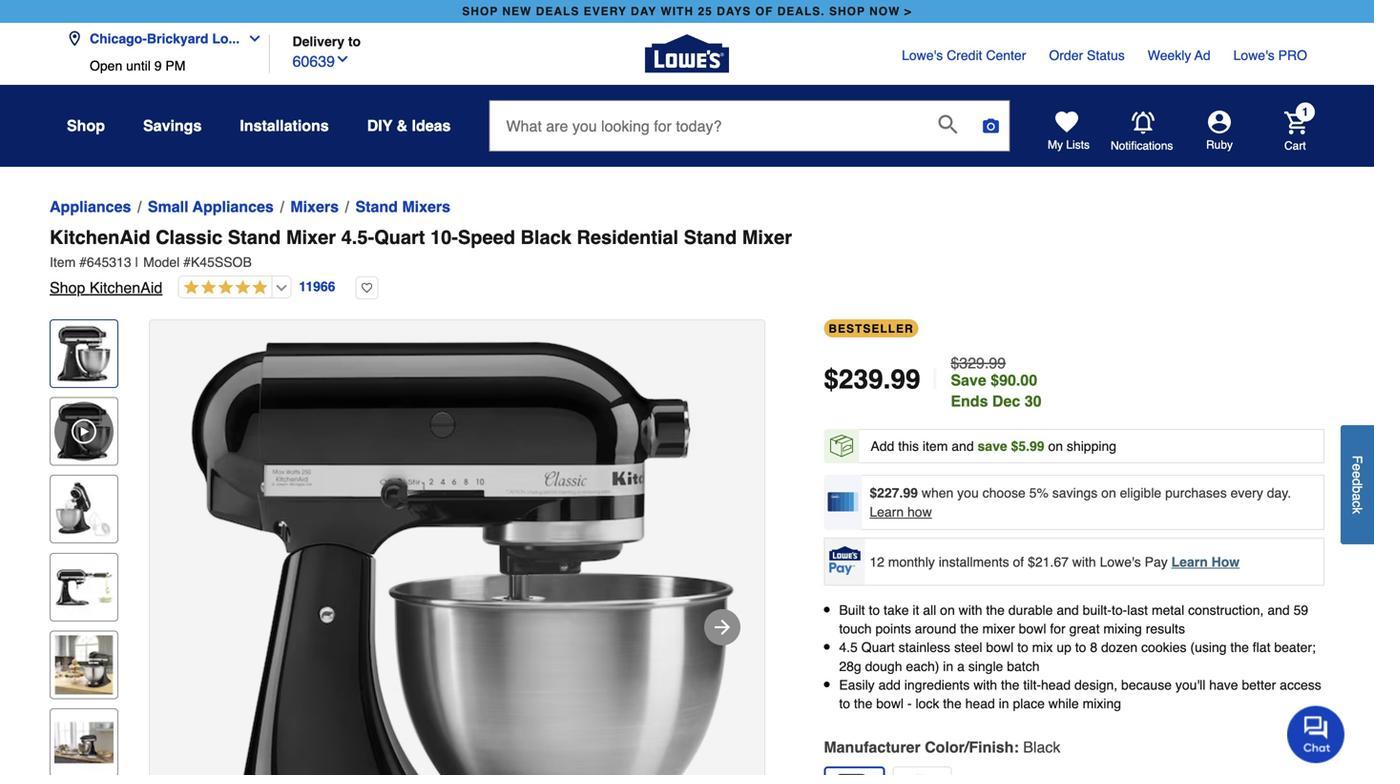 Task type: describe. For each thing, give the bounding box(es) containing it.
mixers link
[[290, 196, 339, 219]]

1 vertical spatial mixing
[[1083, 697, 1121, 712]]

with
[[661, 5, 694, 18]]

last
[[1127, 603, 1148, 618]]

10-
[[430, 227, 458, 249]]

0 vertical spatial bowl
[[1019, 622, 1046, 637]]

mix
[[1032, 640, 1053, 656]]

add
[[871, 439, 894, 454]]

kitchenaid classic stand mixer 4.5-quart 10-speed black residential stand mixer item # 645313 | model # k45ssob
[[50, 227, 792, 270]]

1 shop from the left
[[462, 5, 498, 18]]

shop new deals every day with 25 days of deals. shop now > link
[[458, 0, 916, 23]]

$5.99
[[1011, 439, 1044, 454]]

$227.99
[[870, 486, 918, 501]]

1 horizontal spatial and
[[1057, 603, 1079, 618]]

30
[[1025, 393, 1042, 410]]

lowe's home improvement logo image
[[645, 12, 729, 96]]

0 horizontal spatial stand
[[228, 227, 281, 249]]

lowe's pro link
[[1233, 46, 1307, 65]]

open until 9 pm
[[90, 58, 185, 73]]

dough
[[865, 659, 902, 674]]

a inside built to take it all on with the durable and built-to-last metal construction, and 59 touch points around the mixer bowl for great mixing results 4.5 quart stainless steel bowl to mix up to 8 dozen cookies (using the flat beater; 28g dough each) in a single batch easily add ingredients with the tilt-head design, because you'll have better access to the bowl - lock the head in place while mixing
[[957, 659, 965, 674]]

metal
[[1152, 603, 1184, 618]]

2 # from the left
[[183, 255, 191, 270]]

every
[[1231, 486, 1263, 501]]

order status
[[1049, 48, 1125, 63]]

lowe's pro
[[1233, 48, 1307, 63]]

kitchenaid  #k45ssob image
[[150, 321, 764, 776]]

appliances link
[[50, 196, 131, 219]]

1 vertical spatial |
[[932, 363, 939, 396]]

speed
[[458, 227, 515, 249]]

lowe's home improvement cart image
[[1284, 111, 1307, 134]]

pro
[[1278, 48, 1307, 63]]

to-
[[1112, 603, 1127, 618]]

model
[[143, 255, 180, 270]]

lowe's home improvement notification center image
[[1132, 111, 1155, 134]]

60639
[[292, 52, 335, 70]]

to up batch
[[1017, 640, 1028, 656]]

| inside the kitchenaid classic stand mixer 4.5-quart 10-speed black residential stand mixer item # 645313 | model # k45ssob
[[135, 255, 139, 270]]

99
[[891, 365, 920, 395]]

60639 button
[[292, 48, 350, 73]]

pm
[[165, 58, 185, 73]]

ruby
[[1206, 138, 1233, 152]]

color/finish
[[925, 739, 1014, 757]]

0 horizontal spatial and
[[952, 439, 974, 454]]

kitchenaid  #k45ssob - thumbnail5 image
[[54, 714, 114, 773]]

lock
[[916, 697, 939, 712]]

built-
[[1083, 603, 1112, 618]]

installments
[[939, 555, 1009, 570]]

ends
[[951, 393, 988, 410]]

the left flat
[[1230, 640, 1249, 656]]

on for shipping
[[1048, 439, 1063, 454]]

1 # from the left
[[79, 255, 87, 270]]

built to take it all on with the durable and built-to-last metal construction, and 59 touch points around the mixer bowl for great mixing results 4.5 quart stainless steel bowl to mix up to 8 dozen cookies (using the flat beater; 28g dough each) in a single batch easily add ingredients with the tilt-head design, because you'll have better access to the bowl - lock the head in place while mixing
[[839, 603, 1321, 712]]

a inside button
[[1350, 494, 1365, 501]]

d
[[1350, 479, 1365, 486]]

$90.00
[[991, 372, 1037, 389]]

diy & ideas
[[367, 117, 451, 135]]

1 horizontal spatial black
[[1023, 739, 1061, 757]]

chevron down image inside chicago-brickyard lo... button
[[240, 31, 263, 46]]

:
[[1014, 739, 1019, 757]]

kitchenaid inside the kitchenaid classic stand mixer 4.5-quart 10-speed black residential stand mixer item # 645313 | model # k45ssob
[[50, 227, 150, 249]]

1 vertical spatial head
[[965, 697, 995, 712]]

the down the ingredients
[[943, 697, 962, 712]]

cookies
[[1141, 640, 1187, 656]]

chicago-
[[90, 31, 147, 46]]

2 mixer from the left
[[742, 227, 792, 249]]

ingredients
[[904, 678, 970, 693]]

quart inside built to take it all on with the durable and built-to-last metal construction, and 59 touch points around the mixer bowl for great mixing results 4.5 quart stainless steel bowl to mix up to 8 dozen cookies (using the flat beater; 28g dough each) in a single batch easily add ingredients with the tilt-head design, because you'll have better access to the bowl - lock the head in place while mixing
[[861, 640, 895, 656]]

durable
[[1008, 603, 1053, 618]]

2 appliances from the left
[[192, 198, 274, 216]]

1 vertical spatial with
[[959, 603, 982, 618]]

for
[[1050, 622, 1066, 637]]

item
[[50, 255, 76, 270]]

$329.99
[[951, 355, 1006, 372]]

2 vertical spatial with
[[974, 678, 997, 693]]

0 vertical spatial in
[[943, 659, 953, 674]]

the up steel
[[960, 622, 979, 637]]

manufacturer
[[824, 739, 921, 757]]

day
[[631, 5, 657, 18]]

new
[[502, 5, 532, 18]]

ruby button
[[1174, 111, 1265, 153]]

purchases
[[1165, 486, 1227, 501]]

all
[[923, 603, 936, 618]]

status
[[1087, 48, 1125, 63]]

4.8 stars image
[[179, 280, 267, 297]]

day.
[[1267, 486, 1291, 501]]

deals.
[[777, 5, 825, 18]]

28g
[[839, 659, 861, 674]]

item number 6 4 5 3 1 3 and model number k 4 5 s s o b element
[[50, 253, 1324, 272]]

bestseller
[[829, 323, 914, 336]]

monthly
[[888, 555, 935, 570]]

shop button
[[67, 109, 105, 143]]

4.5-
[[341, 227, 374, 249]]

lowe's for lowe's credit center
[[902, 48, 943, 63]]

1 appliances from the left
[[50, 198, 131, 216]]

it
[[913, 603, 919, 618]]

add
[[878, 678, 901, 693]]

access
[[1280, 678, 1321, 693]]

camera image
[[981, 116, 1000, 136]]

lowe's for lowe's pro
[[1233, 48, 1275, 63]]

lowe's home improvement lists image
[[1055, 111, 1078, 134]]

of
[[755, 5, 773, 18]]

-
[[907, 697, 912, 712]]

because
[[1121, 678, 1172, 693]]

59
[[1294, 603, 1308, 618]]

quart inside the kitchenaid classic stand mixer 4.5-quart 10-speed black residential stand mixer item # 645313 | model # k45ssob
[[374, 227, 425, 249]]

>
[[904, 5, 912, 18]]

white image
[[897, 772, 947, 776]]

shop for shop
[[67, 117, 105, 135]]

while
[[1049, 697, 1079, 712]]

my lists link
[[1048, 111, 1090, 153]]

design,
[[1075, 678, 1118, 693]]

days
[[717, 5, 751, 18]]

shipping
[[1067, 439, 1117, 454]]

stand mixers
[[355, 198, 450, 216]]

black inside the kitchenaid classic stand mixer 4.5-quart 10-speed black residential stand mixer item # 645313 | model # k45ssob
[[521, 227, 571, 249]]



Task type: vqa. For each thing, say whether or not it's contained in the screenshot.
rightmost bowl
yes



Task type: locate. For each thing, give the bounding box(es) containing it.
choose
[[983, 486, 1026, 501]]

kitchenaid down "645313"
[[90, 279, 163, 297]]

deals
[[536, 5, 580, 18]]

Search Query text field
[[490, 101, 923, 151]]

save
[[951, 372, 986, 389]]

have
[[1209, 678, 1238, 693]]

on
[[1048, 439, 1063, 454], [1101, 486, 1116, 501], [940, 603, 955, 618]]

lowe's inside lowe's pro link
[[1233, 48, 1275, 63]]

delivery
[[292, 34, 344, 49]]

1 e from the top
[[1350, 464, 1365, 471]]

small appliances
[[148, 198, 274, 216]]

0 horizontal spatial mixers
[[290, 198, 339, 216]]

1 vertical spatial chevron down image
[[335, 52, 350, 67]]

the left tilt-
[[1001, 678, 1020, 693]]

dozen
[[1101, 640, 1138, 656]]

kitchenaid up "645313"
[[50, 227, 150, 249]]

tilt-
[[1023, 678, 1041, 693]]

1 horizontal spatial mixer
[[742, 227, 792, 249]]

mixer up item number 6 4 5 3 1 3 and model number k 4 5 s s o b element
[[742, 227, 792, 249]]

2 horizontal spatial lowe's
[[1233, 48, 1275, 63]]

how
[[1212, 555, 1240, 570]]

0 vertical spatial mixing
[[1103, 622, 1142, 637]]

chicago-brickyard lo... button
[[67, 20, 270, 58]]

0 horizontal spatial chevron down image
[[240, 31, 263, 46]]

construction,
[[1188, 603, 1264, 618]]

with right $21.67 at bottom
[[1072, 555, 1096, 570]]

and left the 59
[[1268, 603, 1290, 618]]

lists
[[1066, 138, 1090, 152]]

1 horizontal spatial appliances
[[192, 198, 274, 216]]

1 horizontal spatial a
[[1350, 494, 1365, 501]]

black
[[521, 227, 571, 249], [1023, 739, 1061, 757]]

this
[[898, 439, 919, 454]]

and up the "for"
[[1057, 603, 1079, 618]]

1 vertical spatial learn
[[1171, 555, 1208, 570]]

weekly
[[1148, 48, 1191, 63]]

# down the classic
[[183, 255, 191, 270]]

chevron down image down delivery to
[[335, 52, 350, 67]]

4.5
[[839, 640, 858, 656]]

shop down item
[[50, 279, 85, 297]]

lowes pay logo image
[[826, 547, 864, 575]]

location image
[[67, 31, 82, 46]]

e up d in the right bottom of the page
[[1350, 464, 1365, 471]]

points
[[875, 622, 911, 637]]

save $90.00 ends dec 30
[[951, 372, 1042, 410]]

arrow right image
[[711, 616, 734, 639]]

0 horizontal spatial in
[[943, 659, 953, 674]]

to left "8" on the bottom right of the page
[[1075, 640, 1086, 656]]

2 mixers from the left
[[402, 198, 450, 216]]

bowl down mixer
[[986, 640, 1014, 656]]

on inside built to take it all on with the durable and built-to-last metal construction, and 59 touch points around the mixer bowl for great mixing results 4.5 quart stainless steel bowl to mix up to 8 dozen cookies (using the flat beater; 28g dough each) in a single batch easily add ingredients with the tilt-head design, because you'll have better access to the bowl - lock the head in place while mixing
[[940, 603, 955, 618]]

lowe's left pro at the right top
[[1233, 48, 1275, 63]]

1 horizontal spatial mixers
[[402, 198, 450, 216]]

stand up k45ssob
[[228, 227, 281, 249]]

$227.99 when you choose 5% savings on eligible purchases every day. learn how
[[870, 486, 1291, 520]]

1 horizontal spatial shop
[[829, 5, 865, 18]]

stand inside stand mixers 'link'
[[355, 198, 398, 216]]

0 horizontal spatial mixer
[[286, 227, 336, 249]]

my lists
[[1048, 138, 1090, 152]]

8
[[1090, 640, 1098, 656]]

2 vertical spatial bowl
[[876, 697, 904, 712]]

chevron down image inside 60639 button
[[335, 52, 350, 67]]

each)
[[906, 659, 939, 674]]

lowe's
[[902, 48, 943, 63], [1233, 48, 1275, 63], [1100, 555, 1141, 570]]

mixing down to-
[[1103, 622, 1142, 637]]

f e e d b a c k button
[[1341, 425, 1374, 545]]

the up mixer
[[986, 603, 1005, 618]]

with down single
[[974, 678, 997, 693]]

to
[[348, 34, 361, 49], [869, 603, 880, 618], [1017, 640, 1028, 656], [1075, 640, 1086, 656], [839, 697, 850, 712]]

1 horizontal spatial bowl
[[986, 640, 1014, 656]]

$ 239 . 99
[[824, 365, 920, 395]]

a down steel
[[957, 659, 965, 674]]

appliances up "645313"
[[50, 198, 131, 216]]

0 horizontal spatial bowl
[[876, 697, 904, 712]]

0 vertical spatial a
[[1350, 494, 1365, 501]]

0 horizontal spatial quart
[[374, 227, 425, 249]]

shop kitchenaid
[[50, 279, 163, 297]]

until
[[126, 58, 151, 73]]

| left model
[[135, 255, 139, 270]]

with up steel
[[959, 603, 982, 618]]

645313
[[87, 255, 131, 270]]

chevron down image
[[240, 31, 263, 46], [335, 52, 350, 67]]

stand mixers link
[[355, 196, 450, 219]]

lowe's left credit
[[902, 48, 943, 63]]

e up b
[[1350, 471, 1365, 479]]

savings
[[143, 117, 202, 135]]

on inside $227.99 when you choose 5% savings on eligible purchases every day. learn how
[[1101, 486, 1116, 501]]

small
[[148, 198, 189, 216]]

kitchenaid  #k45ssob - thumbnail image
[[54, 324, 114, 384]]

k
[[1350, 508, 1365, 514]]

classic
[[156, 227, 222, 249]]

0 horizontal spatial head
[[965, 697, 995, 712]]

eligible
[[1120, 486, 1162, 501]]

0 horizontal spatial lowe's
[[902, 48, 943, 63]]

around
[[915, 622, 956, 637]]

to down easily
[[839, 697, 850, 712]]

0 vertical spatial kitchenaid
[[50, 227, 150, 249]]

on left eligible
[[1101, 486, 1116, 501]]

kitchenaid  #k45ssob - thumbnail4 image
[[54, 636, 114, 695]]

add this item and save $5.99 on shipping
[[871, 439, 1117, 454]]

mixers up 10-
[[402, 198, 450, 216]]

lowe's credit center
[[902, 48, 1026, 63]]

0 vertical spatial with
[[1072, 555, 1096, 570]]

of
[[1013, 555, 1024, 570]]

0 horizontal spatial a
[[957, 659, 965, 674]]

appliances up the classic
[[192, 198, 274, 216]]

0 horizontal spatial #
[[79, 255, 87, 270]]

1 horizontal spatial in
[[999, 697, 1009, 712]]

on right all at the right
[[940, 603, 955, 618]]

delivery to
[[292, 34, 361, 49]]

bowl down the 'add' in the bottom right of the page
[[876, 697, 904, 712]]

how
[[908, 505, 932, 520]]

learn down $227.99
[[870, 505, 904, 520]]

1 vertical spatial quart
[[861, 640, 895, 656]]

lo...
[[212, 31, 240, 46]]

lowe's left pay
[[1100, 555, 1141, 570]]

0 vertical spatial learn
[[870, 505, 904, 520]]

learn inside $227.99 when you choose 5% savings on eligible purchases every day. learn how
[[870, 505, 904, 520]]

0 vertical spatial black
[[521, 227, 571, 249]]

2 vertical spatial on
[[940, 603, 955, 618]]

mixing
[[1103, 622, 1142, 637], [1083, 697, 1121, 712]]

0 vertical spatial on
[[1048, 439, 1063, 454]]

#
[[79, 255, 87, 270], [183, 255, 191, 270]]

1 vertical spatial shop
[[50, 279, 85, 297]]

0 vertical spatial quart
[[374, 227, 425, 249]]

and right item
[[952, 439, 974, 454]]

on for eligible
[[1101, 486, 1116, 501]]

1 horizontal spatial |
[[932, 363, 939, 396]]

1 mixer from the left
[[286, 227, 336, 249]]

stand
[[355, 198, 398, 216], [228, 227, 281, 249], [684, 227, 737, 249]]

shop left new
[[462, 5, 498, 18]]

to left take
[[869, 603, 880, 618]]

open
[[90, 58, 122, 73]]

0 horizontal spatial appliances
[[50, 198, 131, 216]]

chicago-brickyard lo...
[[90, 31, 240, 46]]

learn right pay
[[1171, 555, 1208, 570]]

order
[[1049, 48, 1083, 63]]

1 vertical spatial in
[[999, 697, 1009, 712]]

brickyard
[[147, 31, 208, 46]]

black right ":"
[[1023, 739, 1061, 757]]

1 vertical spatial on
[[1101, 486, 1116, 501]]

notifications
[[1111, 139, 1173, 152]]

$21.67
[[1028, 555, 1069, 570]]

12 monthly installments of $21.67 with lowe's pay learn how
[[870, 555, 1240, 570]]

stand up 4.5-
[[355, 198, 398, 216]]

0 vertical spatial shop
[[67, 117, 105, 135]]

2 shop from the left
[[829, 5, 865, 18]]

installations button
[[240, 109, 329, 143]]

1 vertical spatial bowl
[[986, 640, 1014, 656]]

2 horizontal spatial on
[[1101, 486, 1116, 501]]

2 horizontal spatial and
[[1268, 603, 1290, 618]]

learn how link
[[1171, 555, 1240, 570]]

chevron down image left delivery
[[240, 31, 263, 46]]

0 vertical spatial |
[[135, 255, 139, 270]]

1 mixers from the left
[[290, 198, 339, 216]]

| right 99
[[932, 363, 939, 396]]

mixers inside 'link'
[[402, 198, 450, 216]]

mixing down design,
[[1083, 697, 1121, 712]]

black image
[[830, 773, 879, 776]]

bowl down durable at bottom right
[[1019, 622, 1046, 637]]

1 horizontal spatial head
[[1041, 678, 1071, 693]]

shop for shop kitchenaid
[[50, 279, 85, 297]]

in
[[943, 659, 953, 674], [999, 697, 1009, 712]]

pay
[[1145, 555, 1168, 570]]

to right delivery
[[348, 34, 361, 49]]

and
[[952, 439, 974, 454], [1057, 603, 1079, 618], [1268, 603, 1290, 618]]

mixers
[[290, 198, 339, 216], [402, 198, 450, 216]]

kitchenaid  #k45ssob - thumbnail2 image
[[54, 480, 114, 539]]

1 horizontal spatial lowe's
[[1100, 555, 1141, 570]]

great
[[1069, 622, 1100, 637]]

credit
[[947, 48, 982, 63]]

quart down stand mixers 'link' at the left of page
[[374, 227, 425, 249]]

9
[[154, 58, 162, 73]]

weekly ad link
[[1148, 46, 1211, 65]]

built
[[839, 603, 865, 618]]

2 horizontal spatial stand
[[684, 227, 737, 249]]

head up while
[[1041, 678, 1071, 693]]

1 horizontal spatial #
[[183, 255, 191, 270]]

touch
[[839, 622, 872, 637]]

mixers up 11966
[[290, 198, 339, 216]]

11966
[[299, 279, 335, 295]]

1
[[1302, 105, 1309, 119]]

shop down open
[[67, 117, 105, 135]]

stand up item number 6 4 5 3 1 3 and model number k 4 5 s s o b element
[[684, 227, 737, 249]]

1 vertical spatial kitchenaid
[[90, 279, 163, 297]]

heart outline image
[[355, 277, 378, 300]]

0 horizontal spatial shop
[[462, 5, 498, 18]]

head down single
[[965, 697, 995, 712]]

0 horizontal spatial on
[[940, 603, 955, 618]]

diy & ideas button
[[367, 109, 451, 143]]

the down easily
[[854, 697, 873, 712]]

in left the place
[[999, 697, 1009, 712]]

2 e from the top
[[1350, 471, 1365, 479]]

mixer down mixers link
[[286, 227, 336, 249]]

black right speed
[[521, 227, 571, 249]]

mixer
[[286, 227, 336, 249], [742, 227, 792, 249]]

1 horizontal spatial quart
[[861, 640, 895, 656]]

shipping image
[[830, 435, 853, 458]]

1 vertical spatial black
[[1023, 739, 1061, 757]]

c
[[1350, 501, 1365, 508]]

item
[[923, 439, 948, 454]]

appliances
[[50, 198, 131, 216], [192, 198, 274, 216]]

# right item
[[79, 255, 87, 270]]

None search field
[[489, 100, 1010, 167]]

1 horizontal spatial learn
[[1171, 555, 1208, 570]]

kitchenaid  #k45ssob - thumbnail3 image
[[54, 558, 114, 617]]

f e e d b a c k
[[1350, 456, 1365, 514]]

0 vertical spatial head
[[1041, 678, 1071, 693]]

residential
[[577, 227, 679, 249]]

1 horizontal spatial on
[[1048, 439, 1063, 454]]

search image
[[938, 115, 958, 134]]

in up the ingredients
[[943, 659, 953, 674]]

a up k
[[1350, 494, 1365, 501]]

shop
[[67, 117, 105, 135], [50, 279, 85, 297]]

quart up dough
[[861, 640, 895, 656]]

shop left the now
[[829, 5, 865, 18]]

0 horizontal spatial |
[[135, 255, 139, 270]]

manufacturer color/finish : black
[[824, 739, 1061, 757]]

on right $5.99
[[1048, 439, 1063, 454]]

&
[[397, 117, 408, 135]]

0 horizontal spatial learn
[[870, 505, 904, 520]]

2 horizontal spatial bowl
[[1019, 622, 1046, 637]]

savings
[[1052, 486, 1098, 501]]

1 horizontal spatial stand
[[355, 198, 398, 216]]

0 horizontal spatial black
[[521, 227, 571, 249]]

small appliances link
[[148, 196, 274, 219]]

chat invite button image
[[1287, 706, 1345, 764]]

0 vertical spatial chevron down image
[[240, 31, 263, 46]]

beater;
[[1274, 640, 1316, 656]]

1 horizontal spatial chevron down image
[[335, 52, 350, 67]]

mixer
[[982, 622, 1015, 637]]

1 vertical spatial a
[[957, 659, 965, 674]]



